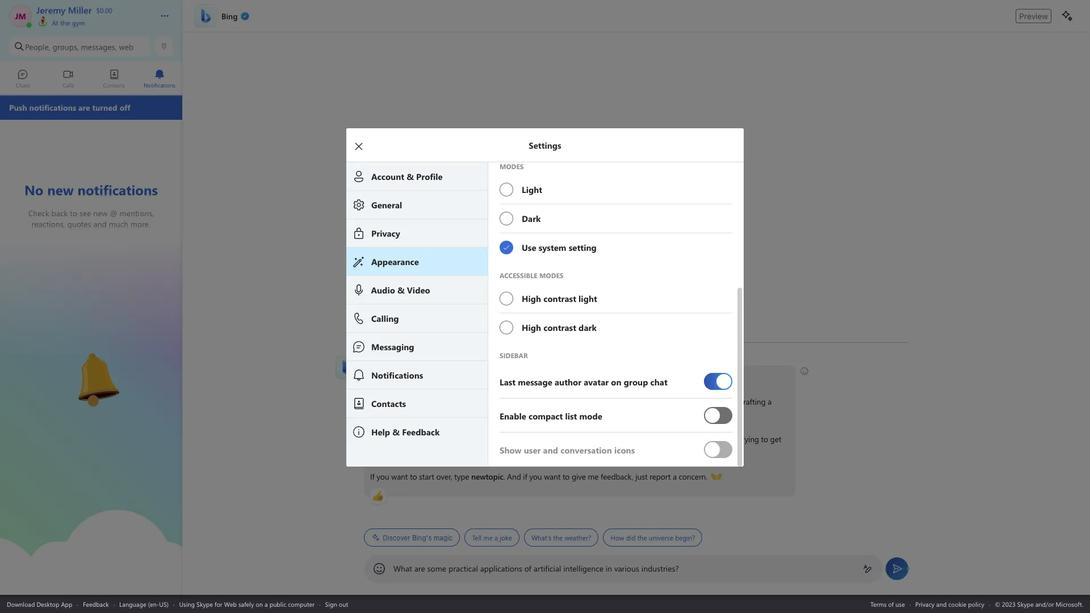 Task type: locate. For each thing, give the bounding box(es) containing it.
0 horizontal spatial for
[[215, 600, 222, 609]]

0 horizontal spatial you
[[377, 472, 389, 482]]

1 horizontal spatial the
[[553, 533, 563, 543]]

cookie
[[949, 600, 967, 609]]

tell me a joke button
[[465, 529, 520, 547]]

get
[[659, 434, 670, 445], [771, 434, 782, 445]]

discover
[[383, 534, 410, 542]]

mad
[[672, 434, 688, 445]]

2 want from the left
[[544, 472, 561, 482]]

the inside what's the weather? button
[[553, 533, 563, 543]]

to left give
[[563, 472, 570, 482]]

want left start
[[392, 472, 408, 482]]

1 vertical spatial i
[[539, 434, 541, 445]]

a right on
[[265, 600, 268, 609]]

1 vertical spatial groups,
[[453, 409, 479, 420]]

0 horizontal spatial of
[[429, 397, 435, 407]]

type up curious
[[412, 397, 426, 407]]

(smileeyes)
[[521, 371, 559, 382]]

some
[[428, 564, 447, 574]]

a left joke
[[495, 533, 498, 543]]

how did the universe begin? button
[[604, 529, 703, 547]]

Last message author avatar on group chat checkbox
[[704, 368, 733, 395]]

the inside at the gym "button"
[[60, 18, 70, 27]]

1 vertical spatial just
[[636, 472, 648, 482]]

in up with
[[572, 397, 579, 407]]

industries?
[[642, 564, 679, 574]]

get right trying
[[771, 434, 782, 445]]

i left might at the bottom of the page
[[539, 434, 541, 445]]

9:24
[[381, 356, 393, 365]]

like
[[471, 397, 482, 407]]

the right "at"
[[60, 18, 70, 27]]

i'm
[[370, 434, 381, 445], [442, 434, 452, 445], [713, 434, 723, 445]]

1 horizontal spatial groups,
[[453, 409, 479, 420]]

me right tell
[[484, 533, 493, 543]]

just left the report
[[636, 472, 648, 482]]

3 i'm from the left
[[713, 434, 723, 445]]

groups, inside button
[[53, 41, 79, 52]]

ask me any type of question, like finding vegan restaurants in cambridge, itinerary for your trip to europe or drafting a story for curious kids. in groups, remember to mention me with @bing. i'm an ai preview, so i'm still learning. sometimes i might say something weird. don't get mad at me, i'm just trying to get better! if you want to start over, type
[[370, 397, 784, 482]]

download desktop app link
[[7, 600, 72, 609]]

1 horizontal spatial in
[[606, 564, 613, 574]]

1 horizontal spatial want
[[544, 472, 561, 482]]

restaurants
[[533, 397, 570, 407]]

0 vertical spatial in
[[572, 397, 579, 407]]

public
[[270, 600, 286, 609]]

people, groups, messages, web
[[25, 41, 134, 52]]

groups, down like
[[453, 409, 479, 420]]

applications
[[480, 564, 523, 574]]

get left mad
[[659, 434, 670, 445]]

2 horizontal spatial i'm
[[713, 434, 723, 445]]

ask
[[370, 397, 383, 407]]

i'm right so in the bottom left of the page
[[442, 434, 452, 445]]

of up kids.
[[429, 397, 435, 407]]

the for at
[[60, 18, 70, 27]]

2 horizontal spatial the
[[638, 533, 647, 543]]

0 vertical spatial for
[[652, 397, 662, 407]]

tab list
[[0, 64, 182, 95]]

1 horizontal spatial i'm
[[442, 434, 452, 445]]

0 horizontal spatial how
[[428, 372, 444, 382]]

begin?
[[676, 533, 696, 543]]

want
[[392, 472, 408, 482], [544, 472, 561, 482]]

in left various
[[606, 564, 613, 574]]

Dark checkbox
[[499, 205, 733, 233]]

1 horizontal spatial of
[[525, 564, 532, 574]]

1 horizontal spatial how
[[611, 533, 625, 543]]

say
[[565, 434, 576, 445]]

groups, down at the gym
[[53, 41, 79, 52]]

policy
[[969, 600, 985, 609]]

0 horizontal spatial get
[[659, 434, 670, 445]]

a right drafting
[[768, 397, 772, 407]]

i'm left the an
[[370, 434, 381, 445]]

terms
[[871, 600, 887, 609]]

(openhands)
[[711, 471, 754, 482]]

0 vertical spatial of
[[429, 397, 435, 407]]

ai
[[393, 434, 400, 445]]

type right over,
[[455, 472, 469, 482]]

i inside ask me any type of question, like finding vegan restaurants in cambridge, itinerary for your trip to europe or drafting a story for curious kids. in groups, remember to mention me with @bing. i'm an ai preview, so i'm still learning. sometimes i might say something weird. don't get mad at me, i'm just trying to get better! if you want to start over, type
[[539, 434, 541, 445]]

of
[[429, 397, 435, 407], [525, 564, 532, 574], [889, 600, 894, 609]]

to
[[695, 397, 702, 407], [518, 409, 525, 420], [762, 434, 769, 445], [410, 472, 417, 482], [563, 472, 570, 482]]

me left with
[[558, 409, 569, 420]]

0 vertical spatial groups,
[[53, 41, 79, 52]]

the right did
[[638, 533, 647, 543]]

weird.
[[617, 434, 637, 445]]

1 vertical spatial how
[[611, 533, 625, 543]]

your
[[664, 397, 679, 407]]

a
[[768, 397, 772, 407], [673, 472, 677, 482], [495, 533, 498, 543], [265, 600, 268, 609]]

at the gym
[[50, 18, 85, 27]]

1 horizontal spatial for
[[389, 409, 399, 420]]

out
[[339, 600, 348, 609]]

0 vertical spatial i
[[460, 372, 462, 382]]

me,
[[698, 434, 711, 445]]

just left trying
[[725, 434, 737, 445]]

for left the web
[[215, 600, 222, 609]]

how inside button
[[611, 533, 625, 543]]

0 vertical spatial how
[[428, 372, 444, 382]]

did
[[626, 533, 636, 543]]

i'm right me,
[[713, 434, 723, 445]]

2 horizontal spatial for
[[652, 397, 662, 407]]

theme dialog
[[347, 0, 761, 467]]

kids.
[[428, 409, 443, 420]]

and
[[937, 600, 947, 609]]

with
[[571, 409, 585, 420]]

wednesday, november 8, 2023 heading
[[364, 329, 909, 350]]

for left your on the bottom right of page
[[652, 397, 662, 407]]

bing's
[[412, 534, 432, 542]]

of left use
[[889, 600, 894, 609]]

skype
[[197, 600, 213, 609]]

if
[[370, 472, 375, 482]]

the
[[60, 18, 70, 27], [553, 533, 563, 543], [638, 533, 647, 543]]

using skype for web safely on a public computer
[[179, 600, 315, 609]]

2 horizontal spatial of
[[889, 600, 894, 609]]

0 horizontal spatial groups,
[[53, 41, 79, 52]]

the inside how did the universe begin? button
[[638, 533, 647, 543]]

0 horizontal spatial i'm
[[370, 434, 381, 445]]

0 vertical spatial just
[[725, 434, 737, 445]]

how right !
[[428, 372, 444, 382]]

!
[[424, 372, 426, 382]]

bing,
[[364, 356, 379, 365]]

me right give
[[588, 472, 599, 482]]

question,
[[437, 397, 469, 407]]

app
[[61, 600, 72, 609]]

using
[[179, 600, 195, 609]]

trip
[[681, 397, 693, 407]]

1 horizontal spatial just
[[725, 434, 737, 445]]

1 get from the left
[[659, 434, 670, 445]]

0 horizontal spatial want
[[392, 472, 408, 482]]

hey, this is bing ! how can i help you today?
[[370, 372, 520, 382]]

don't
[[639, 434, 657, 445]]

1 horizontal spatial i
[[539, 434, 541, 445]]

using skype for web safely on a public computer link
[[179, 600, 315, 609]]

.
[[504, 472, 505, 482]]

1 want from the left
[[392, 472, 408, 482]]

1 vertical spatial for
[[389, 409, 399, 420]]

1 horizontal spatial get
[[771, 434, 782, 445]]

trying
[[739, 434, 759, 445]]

in
[[572, 397, 579, 407], [606, 564, 613, 574]]

itinerary
[[622, 397, 650, 407]]

of left artificial
[[525, 564, 532, 574]]

0 horizontal spatial in
[[572, 397, 579, 407]]

computer
[[288, 600, 315, 609]]

for
[[652, 397, 662, 407], [389, 409, 399, 420], [215, 600, 222, 609]]

2 vertical spatial for
[[215, 600, 222, 609]]

0 horizontal spatial type
[[412, 397, 426, 407]]

Type a message text field
[[394, 564, 854, 574]]

Enable compact list mode checkbox
[[704, 402, 733, 429]]

at the gym button
[[36, 16, 149, 27]]

0 vertical spatial type
[[412, 397, 426, 407]]

High contrast dark checkbox
[[499, 314, 733, 342]]

a inside ask me any type of question, like finding vegan restaurants in cambridge, itinerary for your trip to europe or drafting a story for curious kids. in groups, remember to mention me with @bing. i'm an ai preview, so i'm still learning. sometimes i might say something weird. don't get mad at me, i'm just trying to get better! if you want to start over, type
[[768, 397, 772, 407]]

to right trip
[[695, 397, 702, 407]]

0 horizontal spatial the
[[60, 18, 70, 27]]

1 horizontal spatial type
[[455, 472, 469, 482]]

want left give
[[544, 472, 561, 482]]

is
[[401, 372, 406, 382]]

i right can
[[460, 372, 462, 382]]

for right story
[[389, 409, 399, 420]]

how left did
[[611, 533, 625, 543]]

1 vertical spatial type
[[455, 472, 469, 482]]

i
[[460, 372, 462, 382], [539, 434, 541, 445]]

groups,
[[53, 41, 79, 52], [453, 409, 479, 420]]

am
[[395, 356, 406, 365]]

or
[[730, 397, 737, 407]]

Show user and conversation icons checkbox
[[704, 437, 733, 463]]

the right what's
[[553, 533, 563, 543]]

help
[[464, 372, 479, 382]]



Task type: describe. For each thing, give the bounding box(es) containing it.
remember
[[481, 409, 516, 420]]

what's the weather? button
[[524, 529, 599, 547]]

download
[[7, 600, 35, 609]]

a right the report
[[673, 472, 677, 482]]

hey,
[[370, 372, 385, 382]]

me inside tell me a joke button
[[484, 533, 493, 543]]

preview,
[[402, 434, 430, 445]]

discover bing's magic
[[383, 534, 453, 542]]

magic
[[434, 534, 453, 542]]

just inside ask me any type of question, like finding vegan restaurants in cambridge, itinerary for your trip to europe or drafting a story for curious kids. in groups, remember to mention me with @bing. i'm an ai preview, so i'm still learning. sometimes i might say something weird. don't get mad at me, i'm just trying to get better! if you want to start over, type
[[725, 434, 737, 445]]

to down the vegan
[[518, 409, 525, 420]]

1 vertical spatial in
[[606, 564, 613, 574]]

finding
[[484, 397, 508, 407]]

1 horizontal spatial you
[[481, 372, 494, 382]]

sign out
[[325, 600, 348, 609]]

0 horizontal spatial i
[[460, 372, 462, 382]]

groups, inside ask me any type of question, like finding vegan restaurants in cambridge, itinerary for your trip to europe or drafting a story for curious kids. in groups, remember to mention me with @bing. i'm an ai preview, so i'm still learning. sometimes i might say something weird. don't get mad at me, i'm just trying to get better! if you want to start over, type
[[453, 409, 479, 420]]

privacy and cookie policy link
[[916, 600, 985, 609]]

1 vertical spatial of
[[525, 564, 532, 574]]

you inside ask me any type of question, like finding vegan restaurants in cambridge, itinerary for your trip to europe or drafting a story for curious kids. in groups, remember to mention me with @bing. i'm an ai preview, so i'm still learning. sometimes i might say something weird. don't get mad at me, i'm just trying to get better! if you want to start over, type
[[377, 472, 389, 482]]

drafting
[[739, 397, 766, 407]]

on
[[256, 600, 263, 609]]

tell me a joke
[[472, 533, 512, 543]]

what are some practical applications of artificial intelligence in various industries?
[[394, 564, 679, 574]]

might
[[543, 434, 563, 445]]

language (en-us) link
[[119, 600, 169, 609]]

bing
[[408, 372, 424, 382]]

how did the universe begin?
[[611, 533, 696, 543]]

in inside ask me any type of question, like finding vegan restaurants in cambridge, itinerary for your trip to europe or drafting a story for curious kids. in groups, remember to mention me with @bing. i'm an ai preview, so i'm still learning. sometimes i might say something weird. don't get mad at me, i'm just trying to get better! if you want to start over, type
[[572, 397, 579, 407]]

language
[[119, 600, 146, 609]]

sign
[[325, 600, 337, 609]]

over,
[[437, 472, 452, 482]]

weather?
[[565, 533, 592, 543]]

if
[[523, 472, 528, 482]]

sometimes
[[499, 434, 537, 445]]

feedback link
[[83, 600, 109, 609]]

at
[[52, 18, 58, 27]]

me left any
[[385, 397, 395, 407]]

story
[[370, 409, 387, 420]]

any
[[397, 397, 409, 407]]

1 i'm from the left
[[370, 434, 381, 445]]

the for what's
[[553, 533, 563, 543]]

better!
[[370, 447, 393, 457]]

terms of use
[[871, 600, 906, 609]]

sign out link
[[325, 600, 348, 609]]

preview
[[1020, 11, 1049, 21]]

High contrast light checkbox
[[499, 285, 733, 313]]

use
[[896, 600, 906, 609]]

at
[[690, 434, 696, 445]]

this
[[387, 372, 399, 382]]

mention
[[528, 409, 556, 420]]

europe
[[704, 397, 728, 407]]

are
[[415, 564, 425, 574]]

to right trying
[[762, 434, 769, 445]]

today?
[[496, 372, 518, 382]]

language (en-us)
[[119, 600, 169, 609]]

download desktop app
[[7, 600, 72, 609]]

newtopic . and if you want to give me feedback, just report a concern.
[[472, 472, 710, 482]]

safely
[[239, 600, 254, 609]]

cambridge,
[[581, 397, 620, 407]]

concern.
[[679, 472, 708, 482]]

0 horizontal spatial just
[[636, 472, 648, 482]]

bing, 9:24 am
[[364, 356, 406, 365]]

messages,
[[81, 41, 117, 52]]

us)
[[159, 600, 169, 609]]

of inside ask me any type of question, like finding vegan restaurants in cambridge, itinerary for your trip to europe or drafting a story for curious kids. in groups, remember to mention me with @bing. i'm an ai preview, so i'm still learning. sometimes i might say something weird. don't get mad at me, i'm just trying to get better! if you want to start over, type
[[429, 397, 435, 407]]

terms of use link
[[871, 600, 906, 609]]

tell
[[472, 533, 482, 543]]

Use system setting checkbox
[[499, 233, 733, 262]]

intelligence
[[564, 564, 604, 574]]

something
[[578, 434, 615, 445]]

newtopic
[[472, 472, 504, 482]]

what's
[[532, 533, 552, 543]]

to left start
[[410, 472, 417, 482]]

feedback,
[[601, 472, 634, 482]]

still
[[454, 434, 466, 445]]

gym
[[72, 18, 85, 27]]

can
[[446, 372, 458, 382]]

Light checkbox
[[499, 176, 733, 204]]

@bing.
[[587, 409, 612, 420]]

feedback
[[83, 600, 109, 609]]

so
[[432, 434, 440, 445]]

2 horizontal spatial you
[[530, 472, 542, 482]]

2 i'm from the left
[[442, 434, 452, 445]]

practical
[[449, 564, 478, 574]]

a inside button
[[495, 533, 498, 543]]

privacy
[[916, 600, 935, 609]]

2 get from the left
[[771, 434, 782, 445]]

in
[[445, 409, 451, 420]]

privacy and cookie policy
[[916, 600, 985, 609]]

joke
[[500, 533, 512, 543]]

and
[[507, 472, 521, 482]]

start
[[419, 472, 435, 482]]

web
[[119, 41, 134, 52]]

give
[[572, 472, 586, 482]]

want inside ask me any type of question, like finding vegan restaurants in cambridge, itinerary for your trip to europe or drafting a story for curious kids. in groups, remember to mention me with @bing. i'm an ai preview, so i'm still learning. sometimes i might say something weird. don't get mad at me, i'm just trying to get better! if you want to start over, type
[[392, 472, 408, 482]]

desktop
[[37, 600, 59, 609]]

what's the weather?
[[532, 533, 592, 543]]

what
[[394, 564, 412, 574]]

2 vertical spatial of
[[889, 600, 894, 609]]

various
[[615, 564, 640, 574]]



Task type: vqa. For each thing, say whether or not it's contained in the screenshot.
hey, this is bing ! how can i help you today?
yes



